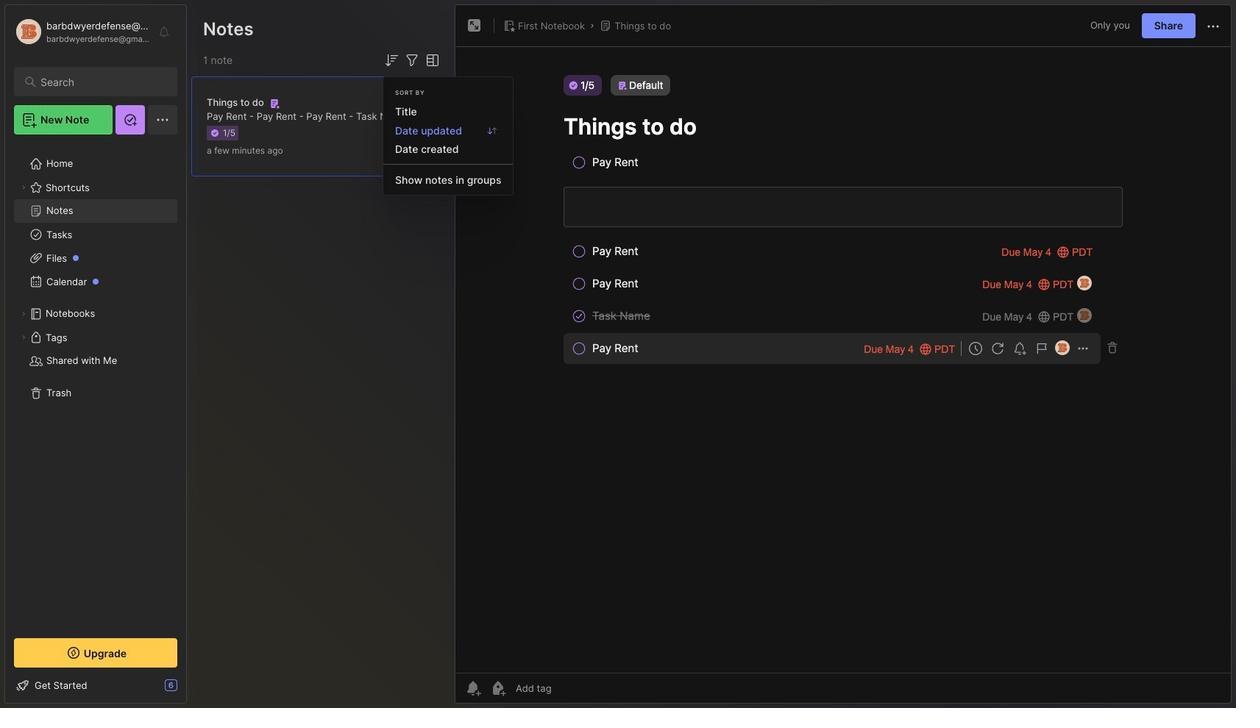 Task type: locate. For each thing, give the bounding box(es) containing it.
Account field
[[14, 17, 150, 46]]

add filters image
[[403, 52, 421, 69]]

Help and Learning task checklist field
[[5, 674, 186, 698]]

expand note image
[[466, 17, 484, 35]]

tree
[[5, 144, 186, 626]]

More actions field
[[1205, 16, 1223, 35]]

None search field
[[40, 73, 164, 91]]

note window element
[[455, 4, 1232, 708]]

Note Editor text field
[[456, 46, 1232, 674]]

expand tags image
[[19, 333, 28, 342]]

View options field
[[421, 52, 442, 69]]

add tag image
[[490, 680, 507, 698]]

more actions image
[[1205, 18, 1223, 35]]

expand notebooks image
[[19, 310, 28, 319]]



Task type: describe. For each thing, give the bounding box(es) containing it.
main element
[[0, 0, 191, 709]]

click to collapse image
[[186, 682, 197, 699]]

Sort options field
[[383, 52, 400, 69]]

Add tag field
[[515, 682, 626, 696]]

dropdown list menu
[[384, 102, 513, 189]]

Add filters field
[[403, 52, 421, 69]]

none search field inside main element
[[40, 73, 164, 91]]

Search text field
[[40, 75, 164, 89]]

add a reminder image
[[465, 680, 482, 698]]

tree inside main element
[[5, 144, 186, 626]]



Task type: vqa. For each thing, say whether or not it's contained in the screenshot.
Notebook
no



